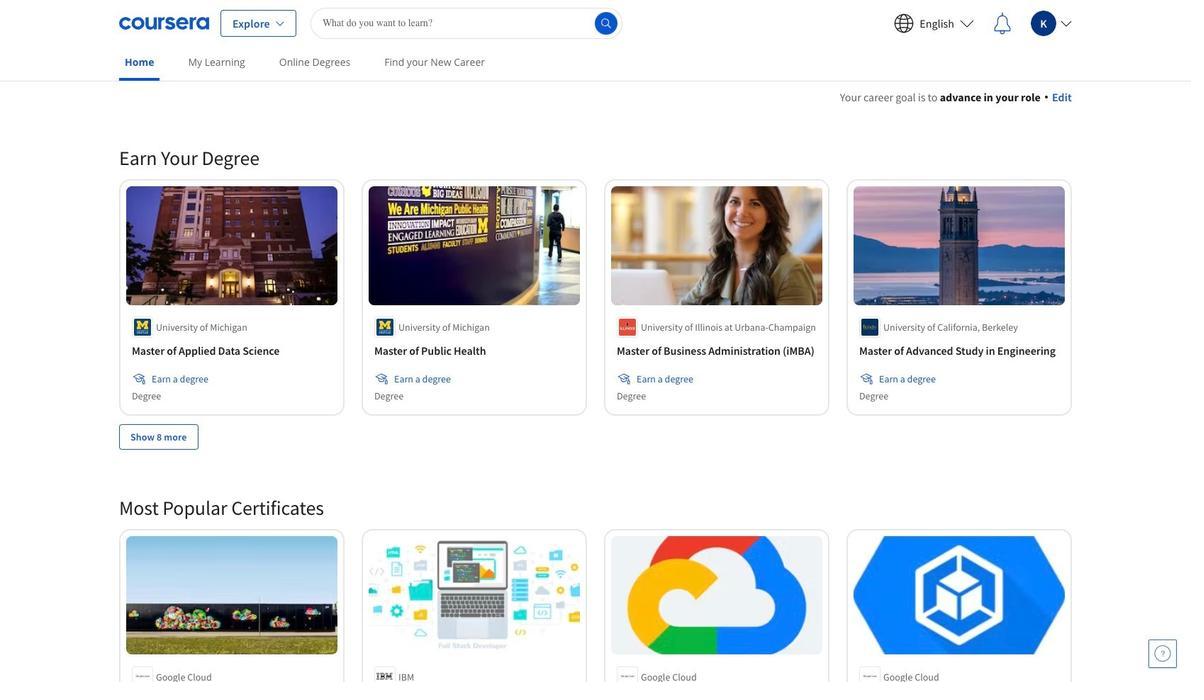 Task type: describe. For each thing, give the bounding box(es) containing it.
earn your degree collection element
[[111, 123, 1081, 473]]

help center image
[[1154, 646, 1171, 663]]

coursera image
[[119, 12, 209, 34]]



Task type: locate. For each thing, give the bounding box(es) containing it.
None search field
[[310, 7, 622, 39]]

main content
[[0, 72, 1191, 683]]

What do you want to learn? text field
[[310, 7, 622, 39]]

most popular certificates collection element
[[111, 473, 1081, 683]]



Task type: vqa. For each thing, say whether or not it's contained in the screenshot.
master within the master of science in management (imsm) university of illinois urbana-champaign
no



